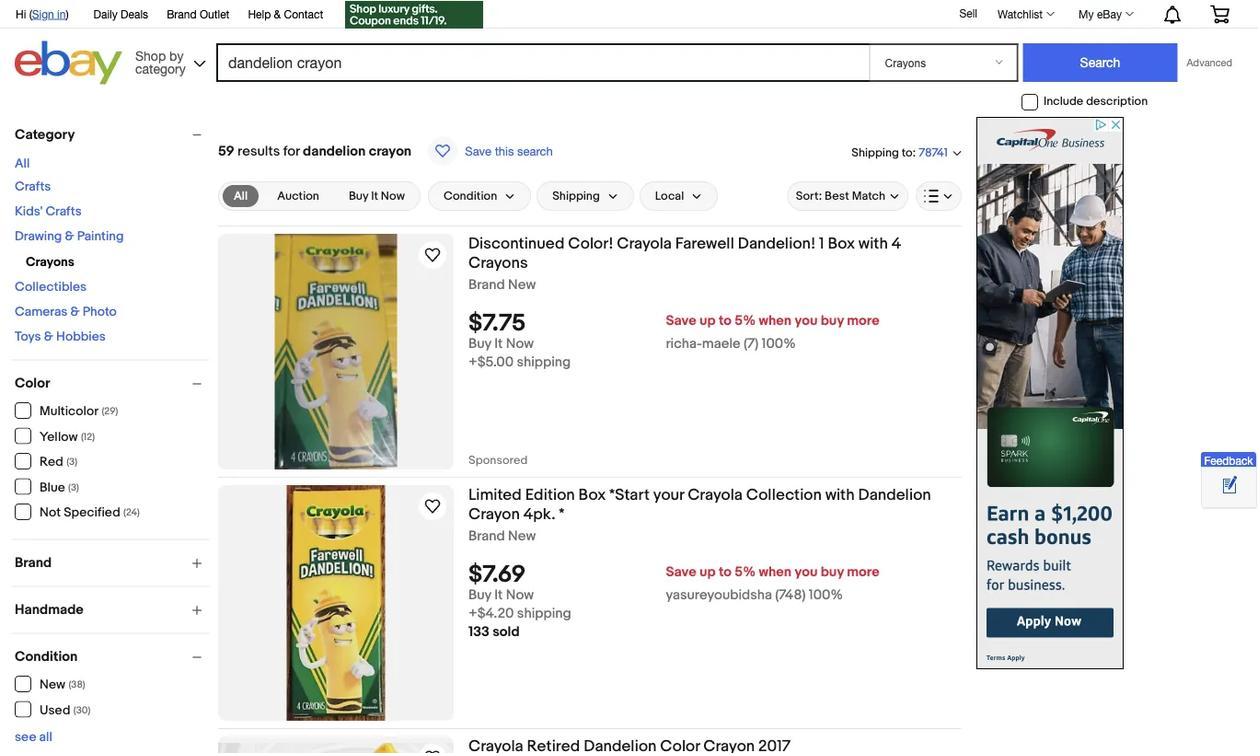Task type: describe. For each thing, give the bounding box(es) containing it.
cameras
[[15, 304, 68, 320]]

yasureyoubidsha (748) 100% +$4.20 shipping 133 sold
[[469, 587, 843, 640]]

color
[[15, 375, 50, 392]]

category button
[[15, 126, 210, 143]]

include description
[[1044, 95, 1148, 109]]

0 vertical spatial crafts
[[15, 179, 51, 195]]

dandelion
[[303, 143, 366, 159]]

(38)
[[69, 679, 85, 691]]

limited edition box *start your crayola collection with dandelion crayon 4pk.  * heading
[[469, 485, 931, 524]]

help & contact link
[[248, 5, 323, 25]]

your shopping cart image
[[1210, 5, 1231, 23]]

collectibles
[[15, 279, 87, 295]]

collectibles cameras & photo toys & hobbies
[[15, 279, 117, 345]]

new (38)
[[40, 677, 85, 693]]

4
[[892, 234, 902, 253]]

2 more from the top
[[847, 564, 880, 581]]

yellow (12)
[[40, 429, 95, 445]]

2 vertical spatial save
[[666, 564, 697, 581]]

description
[[1087, 95, 1148, 109]]

shipping inside richa-maele (7) 100% +$5.00 shipping
[[517, 354, 571, 371]]

shipping for shipping to : 78741
[[852, 145, 899, 160]]

crayola inside limited edition box *start your crayola collection with dandelion crayon 4pk.  * brand new
[[688, 485, 743, 505]]

results
[[238, 143, 280, 159]]

2 vertical spatial to
[[719, 564, 732, 581]]

crayon
[[469, 505, 520, 524]]

dandelion!
[[738, 234, 816, 253]]

1 vertical spatial condition
[[15, 649, 78, 665]]

discontinued color! crayola farewell dandelion! 1 box with 4 crayons heading
[[469, 234, 902, 273]]

see
[[15, 729, 36, 745]]

hi ( sign in )
[[16, 7, 69, 20]]

limited
[[469, 485, 522, 505]]

discontinued color! crayola farewell dandelion! 1 box with 4 crayons brand new
[[469, 234, 902, 293]]

handmade
[[15, 602, 84, 618]]

new inside limited edition box *start your crayola collection with dandelion crayon 4pk.  * brand new
[[508, 528, 536, 545]]

(748)
[[776, 587, 806, 604]]

1 vertical spatial to
[[719, 313, 732, 329]]

help & contact
[[248, 7, 323, 20]]

All selected text field
[[234, 188, 248, 204]]

limited edition box *start your crayola collection with dandelion crayon 4pk.  * image
[[287, 485, 385, 721]]

listing options selector. list view selected. image
[[924, 189, 954, 203]]

1 buy from the top
[[821, 313, 844, 329]]

buy it now link
[[338, 185, 416, 207]]

limited edition box *start your crayola collection with dandelion crayon 4pk.  * link
[[469, 485, 962, 528]]

2 vertical spatial new
[[40, 677, 65, 693]]

2 vertical spatial it
[[495, 587, 503, 604]]

with for $7.75
[[859, 234, 888, 253]]

not specified (24)
[[40, 505, 140, 521]]

drawing
[[15, 229, 62, 244]]

contact
[[284, 7, 323, 20]]

get the coupon image
[[345, 1, 484, 29]]

1
[[819, 234, 825, 253]]

2 you from the top
[[795, 564, 818, 581]]

richa-
[[666, 336, 702, 352]]

1 when from the top
[[759, 313, 792, 329]]

2 when from the top
[[759, 564, 792, 581]]

cameras & photo link
[[15, 304, 117, 320]]

drawing & painting link
[[15, 229, 124, 244]]

brand up handmade
[[15, 555, 52, 571]]

category
[[15, 126, 75, 143]]

59
[[218, 143, 234, 159]]

1 5% from the top
[[735, 313, 756, 329]]

daily deals
[[94, 7, 148, 20]]

red (3)
[[40, 454, 77, 470]]

2 buy from the top
[[821, 564, 844, 581]]

)
[[66, 7, 69, 20]]

59 results for dandelion crayon
[[218, 143, 412, 159]]

used (30)
[[40, 702, 91, 718]]

sign
[[32, 7, 54, 20]]

auction link
[[266, 185, 330, 207]]

& right toys at the left top of page
[[44, 329, 53, 345]]

brand outlet
[[167, 7, 230, 20]]

shop by category button
[[127, 41, 210, 81]]

photo
[[83, 304, 117, 320]]

shipping inside "yasureyoubidsha (748) 100% +$4.20 shipping 133 sold"
[[517, 606, 571, 622]]

0 horizontal spatial all
[[15, 156, 30, 172]]

crafts kids' crafts
[[15, 179, 82, 220]]

red
[[40, 454, 63, 470]]

shop
[[135, 48, 166, 63]]

1 save up to 5% when you buy more buy it now from the top
[[469, 313, 880, 352]]

feedback
[[1205, 454, 1254, 467]]

limited edition box *start your crayola collection with dandelion crayon 4pk.  * brand new
[[469, 485, 931, 545]]

auction
[[277, 189, 319, 203]]

(3) for red
[[66, 456, 77, 468]]

shipping for shipping
[[553, 189, 600, 203]]

sold
[[493, 624, 520, 640]]

0 vertical spatial condition button
[[428, 181, 531, 211]]

sort: best match button
[[788, 181, 909, 211]]

brand button
[[15, 555, 210, 571]]

box inside limited edition box *start your crayola collection with dandelion crayon 4pk.  * brand new
[[579, 485, 606, 505]]

specified
[[64, 505, 120, 521]]

1 more from the top
[[847, 313, 880, 329]]

by
[[169, 48, 184, 63]]

shop by category
[[135, 48, 186, 76]]

1 up from the top
[[700, 313, 716, 329]]

0 horizontal spatial condition button
[[15, 649, 210, 665]]

+$4.20
[[469, 606, 514, 622]]

watchlist link
[[988, 3, 1063, 25]]

crayola inside discontinued color! crayola farewell dandelion! 1 box with 4 crayons brand new
[[617, 234, 672, 253]]

save this search button
[[423, 135, 559, 167]]

my
[[1079, 7, 1094, 20]]

for
[[283, 143, 300, 159]]

drawing & painting
[[15, 229, 124, 244]]

save inside save this search button
[[465, 144, 492, 158]]

maele
[[702, 336, 741, 352]]

hi
[[16, 7, 26, 20]]

sort: best match
[[796, 189, 886, 203]]

yasureyoubidsha
[[666, 587, 772, 604]]

none submit inside "shop by category" banner
[[1023, 43, 1178, 82]]

kids'
[[15, 204, 43, 220]]

*start
[[609, 485, 650, 505]]

& inside account navigation
[[274, 7, 281, 20]]

2 save up to 5% when you buy more buy it now from the top
[[469, 564, 880, 604]]



Task type: locate. For each thing, give the bounding box(es) containing it.
condition button up (38)
[[15, 649, 210, 665]]

100% inside "yasureyoubidsha (748) 100% +$4.20 shipping 133 sold"
[[809, 587, 843, 604]]

search
[[517, 144, 553, 158]]

collection
[[746, 485, 822, 505]]

& left photo
[[70, 304, 80, 320]]

box right 1
[[828, 234, 855, 253]]

shipping left :
[[852, 145, 899, 160]]

you down the dandelion!
[[795, 313, 818, 329]]

1 vertical spatial buy
[[821, 564, 844, 581]]

0 vertical spatial (3)
[[66, 456, 77, 468]]

1 vertical spatial up
[[700, 564, 716, 581]]

it up +$5.00
[[495, 336, 503, 352]]

local
[[655, 189, 684, 203]]

brand inside limited edition box *start your crayola collection with dandelion crayon 4pk.  * brand new
[[469, 528, 505, 545]]

$7.69
[[469, 561, 526, 589]]

discontinued color! crayola farewell dandelion! 1 box with 4 crayons link
[[469, 234, 962, 277]]

133
[[469, 624, 490, 640]]

new down 4pk.
[[508, 528, 536, 545]]

1 horizontal spatial shipping
[[852, 145, 899, 160]]

it inside the buy it now link
[[371, 189, 378, 203]]

main content
[[218, 117, 962, 753]]

brand inside brand outlet link
[[167, 7, 197, 20]]

0 horizontal spatial 100%
[[762, 336, 796, 352]]

100% right (748)
[[809, 587, 843, 604]]

blue
[[40, 480, 65, 495]]

100% right (7) at right
[[762, 336, 796, 352]]

discontinued
[[469, 234, 565, 253]]

now
[[381, 189, 405, 203], [506, 336, 534, 352], [506, 587, 534, 604]]

1 horizontal spatial with
[[859, 234, 888, 253]]

0 horizontal spatial all link
[[15, 156, 30, 172]]

(12)
[[81, 431, 95, 443]]

0 vertical spatial shipping
[[517, 354, 571, 371]]

0 vertical spatial up
[[700, 313, 716, 329]]

crayola retired dandelion color crayon 2017 image
[[218, 743, 454, 753]]

your
[[653, 485, 684, 505]]

crayons
[[469, 253, 528, 273], [26, 255, 75, 270]]

0 vertical spatial 5%
[[735, 313, 756, 329]]

now down 'crayon'
[[381, 189, 405, 203]]

color!
[[568, 234, 614, 253]]

0 vertical spatial to
[[902, 145, 913, 160]]

now up +$4.20 on the bottom of page
[[506, 587, 534, 604]]

it down 'crayon'
[[371, 189, 378, 203]]

up up yasureyoubidsha
[[700, 564, 716, 581]]

condition down save this search button
[[444, 189, 497, 203]]

main content containing $7.75
[[218, 117, 962, 753]]

0 horizontal spatial crayons
[[26, 255, 75, 270]]

sign in link
[[32, 7, 66, 20]]

shipping up sold
[[517, 606, 571, 622]]

outlet
[[200, 7, 230, 20]]

watchlist
[[998, 7, 1043, 20]]

:
[[913, 145, 916, 160]]

1 horizontal spatial crayons
[[469, 253, 528, 273]]

when up (748)
[[759, 564, 792, 581]]

0 vertical spatial all
[[15, 156, 30, 172]]

to left 78741
[[902, 145, 913, 160]]

2 shipping from the top
[[517, 606, 571, 622]]

heading
[[469, 737, 791, 753]]

(3) inside red (3)
[[66, 456, 77, 468]]

yellow
[[40, 429, 78, 445]]

1 you from the top
[[795, 313, 818, 329]]

account navigation
[[6, 0, 1244, 31]]

box right *
[[579, 485, 606, 505]]

1 vertical spatial box
[[579, 485, 606, 505]]

crayons up collectibles link
[[26, 255, 75, 270]]

0 horizontal spatial box
[[579, 485, 606, 505]]

save up yasureyoubidsha
[[666, 564, 697, 581]]

brand outlet link
[[167, 5, 230, 25]]

all link down 59
[[223, 185, 259, 207]]

when down the dandelion!
[[759, 313, 792, 329]]

1 vertical spatial with
[[825, 485, 855, 505]]

toys
[[15, 329, 41, 345]]

new down discontinued
[[508, 277, 536, 293]]

it
[[371, 189, 378, 203], [495, 336, 503, 352], [495, 587, 503, 604]]

1 shipping from the top
[[517, 354, 571, 371]]

all down 59
[[234, 189, 248, 203]]

1 horizontal spatial condition
[[444, 189, 497, 203]]

(3) for blue
[[68, 482, 79, 493]]

with inside limited edition box *start your crayola collection with dandelion crayon 4pk.  * brand new
[[825, 485, 855, 505]]

to up maele
[[719, 313, 732, 329]]

see all button
[[15, 729, 52, 745]]

condition button down save this search button
[[428, 181, 531, 211]]

you up (748)
[[795, 564, 818, 581]]

1 vertical spatial all
[[234, 189, 248, 203]]

crafts link
[[15, 179, 51, 195]]

crafts up kids' at the left top of the page
[[15, 179, 51, 195]]

&
[[274, 7, 281, 20], [65, 229, 74, 244], [70, 304, 80, 320], [44, 329, 53, 345]]

0 vertical spatial it
[[371, 189, 378, 203]]

1 vertical spatial new
[[508, 528, 536, 545]]

0 horizontal spatial condition
[[15, 649, 78, 665]]

all link
[[15, 156, 30, 172], [223, 185, 259, 207]]

5% up (7) at right
[[735, 313, 756, 329]]

5% up yasureyoubidsha
[[735, 564, 756, 581]]

0 vertical spatial save up to 5% when you buy more buy it now
[[469, 313, 880, 352]]

shipping button
[[537, 181, 634, 211]]

discontinued color! crayola farewell dandelion! 1 box with 4 crayons image
[[275, 234, 397, 470]]

dandelion
[[858, 485, 931, 505]]

crayola
[[617, 234, 672, 253], [688, 485, 743, 505]]

it up +$4.20 on the bottom of page
[[495, 587, 503, 604]]

0 vertical spatial when
[[759, 313, 792, 329]]

painting
[[77, 229, 124, 244]]

100%
[[762, 336, 796, 352], [809, 587, 843, 604]]

condition
[[444, 189, 497, 203], [15, 649, 78, 665]]

brand left outlet
[[167, 7, 197, 20]]

buy down dandelion
[[349, 189, 369, 203]]

& left painting
[[65, 229, 74, 244]]

buy it now
[[349, 189, 405, 203]]

condition up new (38)
[[15, 649, 78, 665]]

0 vertical spatial box
[[828, 234, 855, 253]]

1 vertical spatial save
[[666, 313, 697, 329]]

condition button
[[428, 181, 531, 211], [15, 649, 210, 665]]

0 horizontal spatial shipping
[[553, 189, 600, 203]]

advertisement region
[[977, 117, 1124, 669]]

1 horizontal spatial box
[[828, 234, 855, 253]]

all
[[15, 156, 30, 172], [234, 189, 248, 203]]

2 vertical spatial buy
[[469, 587, 492, 604]]

1 vertical spatial 100%
[[809, 587, 843, 604]]

edition
[[525, 485, 575, 505]]

my ebay link
[[1069, 3, 1143, 25]]

to up yasureyoubidsha
[[719, 564, 732, 581]]

2 vertical spatial now
[[506, 587, 534, 604]]

0 vertical spatial save
[[465, 144, 492, 158]]

1 vertical spatial now
[[506, 336, 534, 352]]

kids' crafts link
[[15, 204, 82, 220]]

1 horizontal spatial crayola
[[688, 485, 743, 505]]

(7)
[[744, 336, 759, 352]]

1 vertical spatial shipping
[[517, 606, 571, 622]]

0 vertical spatial condition
[[444, 189, 497, 203]]

save this search
[[465, 144, 553, 158]]

multicolor
[[40, 404, 98, 419]]

crayola right color!
[[617, 234, 672, 253]]

1 vertical spatial it
[[495, 336, 503, 352]]

buy down collection
[[821, 564, 844, 581]]

0 vertical spatial more
[[847, 313, 880, 329]]

with left dandelion
[[825, 485, 855, 505]]

more
[[847, 313, 880, 329], [847, 564, 880, 581]]

my ebay
[[1079, 7, 1122, 20]]

crayons inside discontinued color! crayola farewell dandelion! 1 box with 4 crayons brand new
[[469, 253, 528, 273]]

+$5.00
[[469, 354, 514, 371]]

1 horizontal spatial condition button
[[428, 181, 531, 211]]

1 vertical spatial when
[[759, 564, 792, 581]]

color button
[[15, 375, 210, 392]]

1 vertical spatial (3)
[[68, 482, 79, 493]]

with for $7.69
[[825, 485, 855, 505]]

daily
[[94, 7, 118, 20]]

1 horizontal spatial all link
[[223, 185, 259, 207]]

0 vertical spatial you
[[795, 313, 818, 329]]

1 vertical spatial you
[[795, 564, 818, 581]]

shipping
[[517, 354, 571, 371], [517, 606, 571, 622]]

(3) right blue at the bottom left
[[68, 482, 79, 493]]

None submit
[[1023, 43, 1178, 82]]

save
[[465, 144, 492, 158], [666, 313, 697, 329], [666, 564, 697, 581]]

buy down 1
[[821, 313, 844, 329]]

1 vertical spatial crafts
[[45, 204, 82, 220]]

shipping inside shipping dropdown button
[[553, 189, 600, 203]]

0 vertical spatial new
[[508, 277, 536, 293]]

0 vertical spatial now
[[381, 189, 405, 203]]

sell
[[960, 7, 978, 19]]

now up +$5.00
[[506, 336, 534, 352]]

collectibles link
[[15, 279, 87, 295]]

0 vertical spatial buy
[[349, 189, 369, 203]]

multicolor (29)
[[40, 404, 118, 419]]

1 vertical spatial 5%
[[735, 564, 756, 581]]

shipping right +$5.00
[[517, 354, 571, 371]]

0 vertical spatial buy
[[821, 313, 844, 329]]

save up richa-
[[666, 313, 697, 329]]

to inside shipping to : 78741
[[902, 145, 913, 160]]

0 horizontal spatial with
[[825, 485, 855, 505]]

1 vertical spatial shipping
[[553, 189, 600, 203]]

(3) inside blue (3)
[[68, 482, 79, 493]]

1 vertical spatial save up to 5% when you buy more buy it now
[[469, 564, 880, 604]]

all link up crafts link
[[15, 156, 30, 172]]

2 5% from the top
[[735, 564, 756, 581]]

save up to 5% when you buy more buy it now
[[469, 313, 880, 352], [469, 564, 880, 604]]

crayons up $7.75
[[469, 253, 528, 273]]

shipping up color!
[[553, 189, 600, 203]]

1 vertical spatial condition button
[[15, 649, 210, 665]]

with left 4 at the top right
[[859, 234, 888, 253]]

& right help
[[274, 7, 281, 20]]

1 vertical spatial more
[[847, 564, 880, 581]]

(29)
[[102, 406, 118, 418]]

up
[[700, 313, 716, 329], [700, 564, 716, 581]]

buy up +$5.00
[[469, 336, 492, 352]]

shipping inside shipping to : 78741
[[852, 145, 899, 160]]

buy
[[349, 189, 369, 203], [469, 336, 492, 352], [469, 587, 492, 604]]

(3) right red
[[66, 456, 77, 468]]

Search for anything text field
[[219, 45, 866, 80]]

100% inside richa-maele (7) 100% +$5.00 shipping
[[762, 336, 796, 352]]

blue (3)
[[40, 480, 79, 495]]

match
[[852, 189, 886, 203]]

1 vertical spatial buy
[[469, 336, 492, 352]]

1 vertical spatial crayola
[[688, 485, 743, 505]]

1 horizontal spatial 100%
[[809, 587, 843, 604]]

crayola right your
[[688, 485, 743, 505]]

up up maele
[[700, 313, 716, 329]]

crafts up drawing & painting
[[45, 204, 82, 220]]

with inside discontinued color! crayola farewell dandelion! 1 box with 4 crayons brand new
[[859, 234, 888, 253]]

78741
[[919, 146, 948, 160]]

best
[[825, 189, 850, 203]]

crayon
[[369, 143, 412, 159]]

1 horizontal spatial all
[[234, 189, 248, 203]]

4pk.
[[524, 505, 556, 524]]

this
[[495, 144, 514, 158]]

0 vertical spatial with
[[859, 234, 888, 253]]

0 vertical spatial crayola
[[617, 234, 672, 253]]

brand up $7.75
[[469, 277, 505, 293]]

0 vertical spatial shipping
[[852, 145, 899, 160]]

box inside discontinued color! crayola farewell dandelion! 1 box with 4 crayons brand new
[[828, 234, 855, 253]]

2 up from the top
[[700, 564, 716, 581]]

save up to 5% when you buy more buy it now down limited edition box *start your crayola collection with dandelion crayon 4pk.  * brand new
[[469, 564, 880, 604]]

brand down 'crayon'
[[469, 528, 505, 545]]

shipping
[[852, 145, 899, 160], [553, 189, 600, 203]]

(3)
[[66, 456, 77, 468], [68, 482, 79, 493]]

buy up +$4.20 on the bottom of page
[[469, 587, 492, 604]]

save left "this"
[[465, 144, 492, 158]]

0 vertical spatial 100%
[[762, 336, 796, 352]]

0 horizontal spatial crayola
[[617, 234, 672, 253]]

brand inside discontinued color! crayola farewell dandelion! 1 box with 4 crayons brand new
[[469, 277, 505, 293]]

$7.75
[[469, 310, 526, 338]]

local button
[[640, 181, 718, 211]]

all up crafts link
[[15, 156, 30, 172]]

you
[[795, 313, 818, 329], [795, 564, 818, 581]]

hobbies
[[56, 329, 106, 345]]

deals
[[121, 7, 148, 20]]

0 vertical spatial all link
[[15, 156, 30, 172]]

save up to 5% when you buy more buy it now down discontinued color! crayola farewell dandelion! 1 box with 4 crayons brand new
[[469, 313, 880, 352]]

brand
[[167, 7, 197, 20], [469, 277, 505, 293], [469, 528, 505, 545], [15, 555, 52, 571]]

with
[[859, 234, 888, 253], [825, 485, 855, 505]]

used
[[40, 702, 70, 718]]

richa-maele (7) 100% +$5.00 shipping
[[469, 336, 796, 371]]

new inside discontinued color! crayola farewell dandelion! 1 box with 4 crayons brand new
[[508, 277, 536, 293]]

toys & hobbies link
[[15, 329, 106, 345]]

1 vertical spatial all link
[[223, 185, 259, 207]]

shop by category banner
[[6, 0, 1244, 89]]

new left (38)
[[40, 677, 65, 693]]

all
[[39, 729, 52, 745]]



Task type: vqa. For each thing, say whether or not it's contained in the screenshot.
the leftmost with
yes



